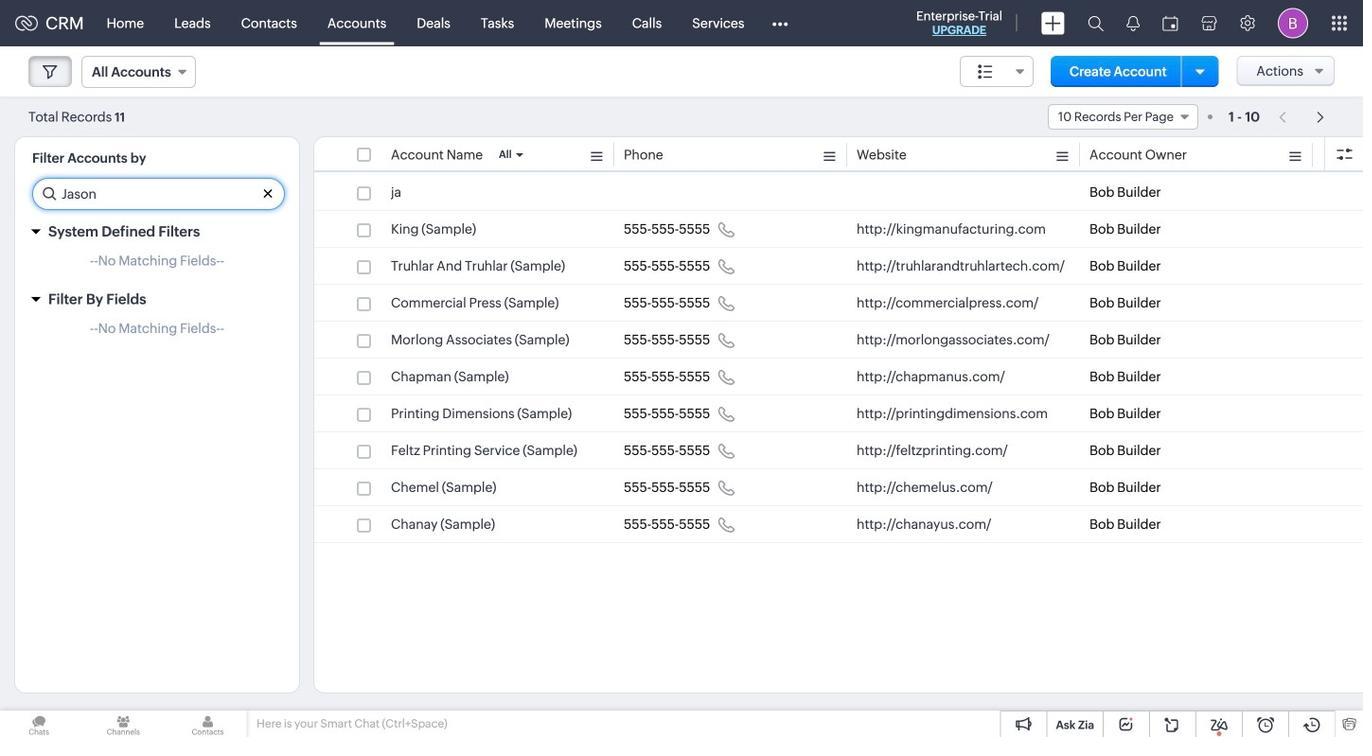 Task type: describe. For each thing, give the bounding box(es) containing it.
contacts image
[[169, 711, 247, 738]]

1 region from the top
[[15, 249, 299, 283]]

Other Modules field
[[760, 8, 801, 38]]

calendar image
[[1163, 16, 1179, 31]]

Search text field
[[33, 179, 284, 209]]

chats image
[[0, 711, 78, 738]]

search element
[[1077, 0, 1116, 46]]

2 region from the top
[[15, 316, 299, 350]]

none field size
[[960, 56, 1034, 87]]

size image
[[978, 63, 993, 80]]



Task type: locate. For each thing, give the bounding box(es) containing it.
signals element
[[1116, 0, 1152, 46]]

signals image
[[1127, 15, 1140, 31]]

search image
[[1088, 15, 1104, 31]]

profile image
[[1278, 8, 1309, 38]]

None field
[[81, 56, 196, 88], [960, 56, 1034, 87], [1048, 104, 1199, 130], [81, 56, 196, 88], [1048, 104, 1199, 130]]

1 vertical spatial region
[[15, 316, 299, 350]]

channels image
[[84, 711, 162, 738]]

create menu element
[[1030, 0, 1077, 46]]

profile element
[[1267, 0, 1320, 46]]

row group
[[314, 174, 1364, 544]]

region
[[15, 249, 299, 283], [15, 316, 299, 350]]

0 vertical spatial region
[[15, 249, 299, 283]]

create menu image
[[1042, 12, 1065, 35]]

logo image
[[15, 16, 38, 31]]



Task type: vqa. For each thing, say whether or not it's contained in the screenshot.
Nov 28, 2023's Progress
no



